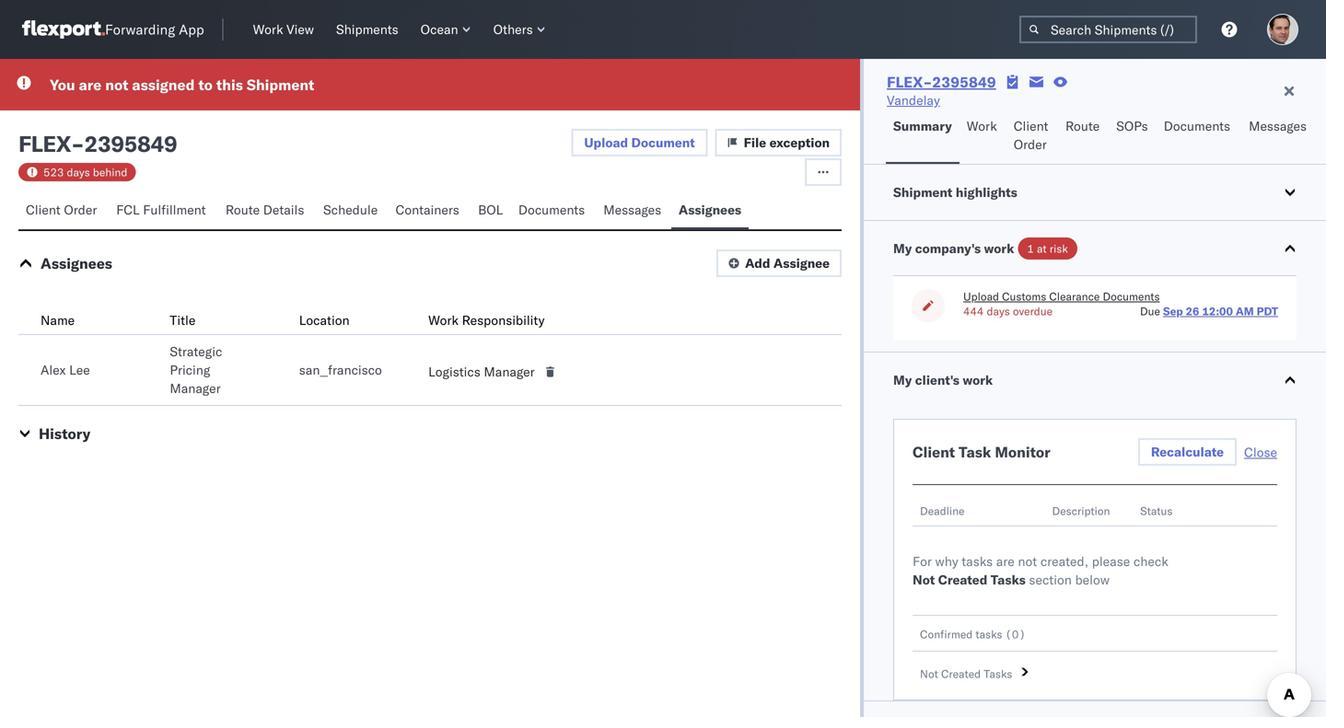 Task type: describe. For each thing, give the bounding box(es) containing it.
created,
[[1041, 554, 1089, 570]]

0 horizontal spatial not
[[105, 76, 128, 94]]

work for work responsibility
[[428, 312, 459, 328]]

days for overdue
[[987, 304, 1010, 318]]

shipment highlights
[[893, 184, 1018, 200]]

below
[[1075, 572, 1110, 588]]

client task monitor
[[913, 443, 1051, 461]]

history
[[39, 425, 90, 443]]

upload document button
[[571, 129, 708, 157]]

my client's work
[[893, 372, 993, 388]]

0 vertical spatial messages button
[[1242, 110, 1317, 164]]

deadline
[[920, 504, 965, 518]]

view
[[287, 21, 314, 37]]

route for route
[[1066, 118, 1100, 134]]

due
[[1140, 304, 1160, 318]]

(
[[1005, 628, 1012, 642]]

you are not assigned to this shipment
[[50, 76, 314, 94]]

vandelay link
[[887, 91, 940, 110]]

-
[[71, 130, 84, 158]]

523 days behind
[[43, 165, 127, 179]]

upload for upload customs clearance documents
[[963, 290, 999, 303]]

not inside for why tasks are not created, please check not created tasks section below
[[1018, 554, 1037, 570]]

work view link
[[246, 18, 321, 41]]

messages for bottom messages button
[[603, 202, 662, 218]]

1 vertical spatial tasks
[[976, 628, 1002, 642]]

work responsibility
[[428, 312, 545, 328]]

recalculate button
[[1138, 438, 1237, 466]]

route button
[[1058, 110, 1109, 164]]

1 vertical spatial messages button
[[596, 193, 671, 229]]

assigned
[[132, 76, 195, 94]]

sops button
[[1109, 110, 1157, 164]]

pdt
[[1257, 304, 1278, 318]]

shipment inside button
[[893, 184, 953, 200]]

manager inside strategic pricing manager
[[170, 380, 221, 397]]

highlights
[[956, 184, 1018, 200]]

summary button
[[886, 110, 960, 164]]

tasks inside button
[[984, 667, 1012, 681]]

client order for bottommost client order button
[[26, 202, 97, 218]]

444 days overdue
[[963, 304, 1053, 318]]

client order for top client order button
[[1014, 118, 1049, 152]]

)
[[1019, 628, 1026, 642]]

fulfillment
[[143, 202, 206, 218]]

work button
[[960, 110, 1006, 164]]

444
[[963, 304, 984, 318]]

details
[[263, 202, 304, 218]]

work for work view
[[253, 21, 283, 37]]

flex-2395849
[[887, 73, 996, 91]]

not created tasks
[[920, 667, 1012, 681]]

lee
[[69, 362, 90, 378]]

recalculate
[[1151, 444, 1224, 460]]

san_francisco
[[299, 362, 382, 378]]

0 vertical spatial manager
[[484, 364, 535, 380]]

pricing
[[170, 362, 210, 378]]

assignees inside "assignees" button
[[679, 202, 742, 218]]

upload document
[[584, 134, 695, 151]]

logistics manager
[[428, 364, 535, 380]]

route details button
[[218, 193, 316, 229]]

upload customs clearance documents button
[[963, 289, 1160, 304]]

assignee
[[774, 255, 830, 271]]

fcl fulfillment
[[116, 202, 206, 218]]

at
[[1037, 242, 1047, 256]]

add assignee
[[745, 255, 830, 271]]

file exception
[[744, 134, 830, 151]]

ocean
[[421, 21, 458, 37]]

1 vertical spatial documents button
[[511, 193, 596, 229]]

my for my client's work
[[893, 372, 912, 388]]

my client's work button
[[864, 353, 1326, 408]]

vandelay
[[887, 92, 940, 108]]

exception
[[770, 134, 830, 151]]

check
[[1134, 554, 1169, 570]]

1 vertical spatial client order button
[[18, 193, 109, 229]]

status
[[1141, 504, 1173, 518]]

file
[[744, 134, 766, 151]]

history button
[[39, 425, 90, 443]]

others button
[[486, 18, 553, 41]]

not inside for why tasks are not created, please check not created tasks section below
[[913, 572, 935, 588]]

confirmed
[[920, 628, 973, 642]]

order for top client order button
[[1014, 136, 1047, 152]]

tasks inside for why tasks are not created, please check not created tasks section below
[[962, 554, 993, 570]]

not created tasks button
[[913, 667, 1278, 682]]

confirmed tasks ( 0 )
[[920, 628, 1026, 642]]

monitor
[[995, 443, 1051, 461]]

flex - 2395849
[[18, 130, 177, 158]]

app
[[179, 21, 204, 38]]

1 horizontal spatial 2395849
[[932, 73, 996, 91]]

my company's work
[[893, 240, 1014, 257]]

523
[[43, 165, 64, 179]]

risk
[[1050, 242, 1068, 256]]

2 vertical spatial client
[[913, 443, 955, 461]]

alex
[[41, 362, 66, 378]]

work for work
[[967, 118, 997, 134]]

sep 26 12:00 am pdt button
[[1163, 304, 1278, 318]]

you
[[50, 76, 75, 94]]

tasks inside for why tasks are not created, please check not created tasks section below
[[991, 572, 1026, 588]]



Task type: locate. For each thing, give the bounding box(es) containing it.
2 horizontal spatial work
[[967, 118, 997, 134]]

upload inside upload customs clearance documents button
[[963, 290, 999, 303]]

client for top client order button
[[1014, 118, 1049, 134]]

documents button right bol
[[511, 193, 596, 229]]

assignees
[[679, 202, 742, 218], [41, 254, 112, 273]]

1
[[1027, 242, 1034, 256]]

please
[[1092, 554, 1130, 570]]

0 vertical spatial client
[[1014, 118, 1049, 134]]

title
[[170, 312, 196, 328]]

upload left document
[[584, 134, 628, 151]]

not
[[913, 572, 935, 588], [920, 667, 938, 681]]

upload customs clearance documents
[[963, 290, 1160, 303]]

not down for
[[913, 572, 935, 588]]

shipment
[[247, 76, 314, 94], [893, 184, 953, 200]]

1 vertical spatial manager
[[170, 380, 221, 397]]

work
[[253, 21, 283, 37], [967, 118, 997, 134], [428, 312, 459, 328]]

0 horizontal spatial upload
[[584, 134, 628, 151]]

1 horizontal spatial client order
[[1014, 118, 1049, 152]]

1 vertical spatial messages
[[603, 202, 662, 218]]

are right you
[[79, 76, 102, 94]]

assignees button up "name"
[[41, 254, 112, 273]]

0 horizontal spatial manager
[[170, 380, 221, 397]]

assignees up "name"
[[41, 254, 112, 273]]

order
[[1014, 136, 1047, 152], [64, 202, 97, 218]]

client order
[[1014, 118, 1049, 152], [26, 202, 97, 218]]

strategic
[[170, 344, 222, 360]]

bol
[[478, 202, 503, 218]]

close
[[1244, 444, 1278, 460]]

manager down responsibility
[[484, 364, 535, 380]]

client order button down 523
[[18, 193, 109, 229]]

sops
[[1117, 118, 1148, 134]]

order for bottommost client order button
[[64, 202, 97, 218]]

1 horizontal spatial order
[[1014, 136, 1047, 152]]

shipments
[[336, 21, 399, 37]]

client order down 523
[[26, 202, 97, 218]]

tasks left (
[[976, 628, 1002, 642]]

close button
[[1244, 444, 1278, 460]]

0 vertical spatial my
[[893, 240, 912, 257]]

work
[[984, 240, 1014, 257], [963, 372, 993, 388]]

client order right work button
[[1014, 118, 1049, 152]]

1 vertical spatial upload
[[963, 290, 999, 303]]

not up the section
[[1018, 554, 1037, 570]]

1 vertical spatial 2395849
[[84, 130, 177, 158]]

section
[[1029, 572, 1072, 588]]

manager down pricing
[[170, 380, 221, 397]]

documents
[[1164, 118, 1231, 134], [518, 202, 585, 218], [1103, 290, 1160, 303]]

route inside "button"
[[226, 202, 260, 218]]

shipment highlights button
[[864, 165, 1326, 220]]

work for my company's work
[[984, 240, 1014, 257]]

1 vertical spatial days
[[987, 304, 1010, 318]]

schedule
[[323, 202, 378, 218]]

for
[[913, 554, 932, 570]]

route
[[1066, 118, 1100, 134], [226, 202, 260, 218]]

1 my from the top
[[893, 240, 912, 257]]

1 horizontal spatial route
[[1066, 118, 1100, 134]]

0 vertical spatial days
[[67, 165, 90, 179]]

days right 523
[[67, 165, 90, 179]]

are inside for why tasks are not created, please check not created tasks section below
[[996, 554, 1015, 570]]

manager
[[484, 364, 535, 380], [170, 380, 221, 397]]

1 horizontal spatial assignees button
[[671, 193, 749, 229]]

0 horizontal spatial messages button
[[596, 193, 671, 229]]

0 horizontal spatial assignees
[[41, 254, 112, 273]]

work right summary
[[967, 118, 997, 134]]

documents for the topmost documents button
[[1164, 118, 1231, 134]]

bol button
[[471, 193, 511, 229]]

work right client's
[[963, 372, 993, 388]]

documents button right sops in the right top of the page
[[1157, 110, 1242, 164]]

file exception button
[[715, 129, 842, 157], [715, 129, 842, 157]]

my for my company's work
[[893, 240, 912, 257]]

ocean button
[[413, 18, 479, 41]]

work for my client's work
[[963, 372, 993, 388]]

flex
[[18, 130, 71, 158]]

0 vertical spatial route
[[1066, 118, 1100, 134]]

1 at risk
[[1027, 242, 1068, 256]]

1 horizontal spatial upload
[[963, 290, 999, 303]]

flexport. image
[[22, 20, 105, 39]]

1 horizontal spatial documents
[[1103, 290, 1160, 303]]

0 vertical spatial 2395849
[[932, 73, 996, 91]]

1 vertical spatial tasks
[[984, 667, 1012, 681]]

1 horizontal spatial shipment
[[893, 184, 953, 200]]

forwarding app
[[105, 21, 204, 38]]

days right 444
[[987, 304, 1010, 318]]

2 horizontal spatial documents
[[1164, 118, 1231, 134]]

upload
[[584, 134, 628, 151], [963, 290, 999, 303]]

days
[[67, 165, 90, 179], [987, 304, 1010, 318]]

upload up 444
[[963, 290, 999, 303]]

responsibility
[[462, 312, 545, 328]]

work left view
[[253, 21, 283, 37]]

route details
[[226, 202, 304, 218]]

0 horizontal spatial documents button
[[511, 193, 596, 229]]

1 vertical spatial documents
[[518, 202, 585, 218]]

not left 'assigned'
[[105, 76, 128, 94]]

work view
[[253, 21, 314, 37]]

tasks right why
[[962, 554, 993, 570]]

work up logistics
[[428, 312, 459, 328]]

location
[[299, 312, 350, 328]]

summary
[[893, 118, 952, 134]]

0 vertical spatial documents
[[1164, 118, 1231, 134]]

1 vertical spatial assignees
[[41, 254, 112, 273]]

0 vertical spatial not
[[105, 76, 128, 94]]

to
[[198, 76, 213, 94]]

my inside button
[[893, 372, 912, 388]]

route for route details
[[226, 202, 260, 218]]

0 horizontal spatial order
[[64, 202, 97, 218]]

this
[[216, 76, 243, 94]]

0 horizontal spatial assignees button
[[41, 254, 112, 273]]

0 vertical spatial created
[[938, 572, 988, 588]]

1 vertical spatial order
[[64, 202, 97, 218]]

route left sops in the right top of the page
[[1066, 118, 1100, 134]]

logistics
[[428, 364, 481, 380]]

1 horizontal spatial documents button
[[1157, 110, 1242, 164]]

0 horizontal spatial route
[[226, 202, 260, 218]]

upload for upload document
[[584, 134, 628, 151]]

2 my from the top
[[893, 372, 912, 388]]

order down 523 days behind
[[64, 202, 97, 218]]

messages button
[[1242, 110, 1317, 164], [596, 193, 671, 229]]

client left task
[[913, 443, 955, 461]]

client order button
[[1006, 110, 1058, 164], [18, 193, 109, 229]]

0 horizontal spatial documents
[[518, 202, 585, 218]]

0 vertical spatial work
[[253, 21, 283, 37]]

1 vertical spatial not
[[920, 667, 938, 681]]

1 horizontal spatial not
[[1018, 554, 1037, 570]]

order right work button
[[1014, 136, 1047, 152]]

flex-
[[887, 73, 932, 91]]

client right work button
[[1014, 118, 1049, 134]]

created inside button
[[941, 667, 981, 681]]

company's
[[915, 240, 981, 257]]

for why tasks are not created, please check not created tasks section below
[[913, 554, 1169, 588]]

assignees down document
[[679, 202, 742, 218]]

documents right bol button
[[518, 202, 585, 218]]

work inside button
[[967, 118, 997, 134]]

name
[[41, 312, 75, 328]]

my
[[893, 240, 912, 257], [893, 372, 912, 388]]

1 horizontal spatial are
[[996, 554, 1015, 570]]

1 horizontal spatial work
[[428, 312, 459, 328]]

0 vertical spatial tasks
[[991, 572, 1026, 588]]

1 vertical spatial my
[[893, 372, 912, 388]]

0 vertical spatial are
[[79, 76, 102, 94]]

tasks
[[962, 554, 993, 570], [976, 628, 1002, 642]]

1 horizontal spatial client order button
[[1006, 110, 1058, 164]]

shipments link
[[329, 18, 406, 41]]

assignees button up add
[[671, 193, 749, 229]]

work left the 1
[[984, 240, 1014, 257]]

upload inside upload document 'button'
[[584, 134, 628, 151]]

created down why
[[938, 572, 988, 588]]

description
[[1052, 504, 1110, 518]]

26
[[1186, 304, 1200, 318]]

clearance
[[1049, 290, 1100, 303]]

Search Shipments (/) text field
[[1020, 16, 1197, 43]]

2 vertical spatial work
[[428, 312, 459, 328]]

others
[[493, 21, 533, 37]]

documents button
[[1157, 110, 1242, 164], [511, 193, 596, 229]]

1 vertical spatial shipment
[[893, 184, 953, 200]]

why
[[935, 554, 959, 570]]

client for bottommost client order button
[[26, 202, 61, 218]]

my left company's
[[893, 240, 912, 257]]

0 vertical spatial not
[[913, 572, 935, 588]]

2395849 up behind
[[84, 130, 177, 158]]

fcl fulfillment button
[[109, 193, 218, 229]]

0 vertical spatial client order
[[1014, 118, 1049, 152]]

0 vertical spatial upload
[[584, 134, 628, 151]]

1 vertical spatial client order
[[26, 202, 97, 218]]

work inside "link"
[[253, 21, 283, 37]]

1 vertical spatial created
[[941, 667, 981, 681]]

0 vertical spatial documents button
[[1157, 110, 1242, 164]]

2395849 up vandelay
[[932, 73, 996, 91]]

0 vertical spatial assignees
[[679, 202, 742, 218]]

client down 523
[[26, 202, 61, 218]]

12:00
[[1202, 304, 1233, 318]]

1 horizontal spatial client
[[913, 443, 955, 461]]

shipment right this
[[247, 76, 314, 94]]

0 vertical spatial client order button
[[1006, 110, 1058, 164]]

0 horizontal spatial days
[[67, 165, 90, 179]]

customs
[[1002, 290, 1047, 303]]

1 horizontal spatial manager
[[484, 364, 535, 380]]

0 vertical spatial shipment
[[247, 76, 314, 94]]

behind
[[93, 165, 127, 179]]

1 horizontal spatial messages button
[[1242, 110, 1317, 164]]

created inside for why tasks are not created, please check not created tasks section below
[[938, 572, 988, 588]]

0 horizontal spatial client order button
[[18, 193, 109, 229]]

work inside button
[[963, 372, 993, 388]]

0 horizontal spatial work
[[253, 21, 283, 37]]

0 vertical spatial work
[[984, 240, 1014, 257]]

my left client's
[[893, 372, 912, 388]]

0 horizontal spatial shipment
[[247, 76, 314, 94]]

0 vertical spatial tasks
[[962, 554, 993, 570]]

route left details
[[226, 202, 260, 218]]

1 vertical spatial client
[[26, 202, 61, 218]]

0 vertical spatial assignees button
[[671, 193, 749, 229]]

schedule button
[[316, 193, 388, 229]]

0 horizontal spatial are
[[79, 76, 102, 94]]

0 vertical spatial messages
[[1249, 118, 1307, 134]]

created
[[938, 572, 988, 588], [941, 667, 981, 681]]

containers button
[[388, 193, 471, 229]]

are right why
[[996, 554, 1015, 570]]

tasks left the section
[[991, 572, 1026, 588]]

alex lee
[[41, 362, 90, 378]]

documents inside button
[[1103, 290, 1160, 303]]

created down the confirmed tasks ( 0 )
[[941, 667, 981, 681]]

1 vertical spatial assignees button
[[41, 254, 112, 273]]

sep
[[1163, 304, 1183, 318]]

1 vertical spatial route
[[226, 202, 260, 218]]

1 horizontal spatial assignees
[[679, 202, 742, 218]]

forwarding app link
[[22, 20, 204, 39]]

not down confirmed
[[920, 667, 938, 681]]

messages for topmost messages button
[[1249, 118, 1307, 134]]

add
[[745, 255, 770, 271]]

client order button up highlights
[[1006, 110, 1058, 164]]

0 horizontal spatial client
[[26, 202, 61, 218]]

client
[[1014, 118, 1049, 134], [26, 202, 61, 218], [913, 443, 955, 461]]

are
[[79, 76, 102, 94], [996, 554, 1015, 570]]

days for behind
[[67, 165, 90, 179]]

not inside button
[[920, 667, 938, 681]]

0 horizontal spatial messages
[[603, 202, 662, 218]]

due sep 26 12:00 am pdt
[[1140, 304, 1278, 318]]

documents right sops in the right top of the page
[[1164, 118, 1231, 134]]

2 horizontal spatial client
[[1014, 118, 1049, 134]]

documents for bottommost documents button
[[518, 202, 585, 218]]

shipment down summary button in the top of the page
[[893, 184, 953, 200]]

strategic pricing manager
[[170, 344, 222, 397]]

fcl
[[116, 202, 140, 218]]

1 vertical spatial work
[[967, 118, 997, 134]]

1 vertical spatial are
[[996, 554, 1015, 570]]

1 vertical spatial work
[[963, 372, 993, 388]]

0 horizontal spatial client order
[[26, 202, 97, 218]]

0 vertical spatial order
[[1014, 136, 1047, 152]]

2 vertical spatial documents
[[1103, 290, 1160, 303]]

am
[[1236, 304, 1254, 318]]

client's
[[915, 372, 960, 388]]

1 vertical spatial not
[[1018, 554, 1037, 570]]

1 horizontal spatial messages
[[1249, 118, 1307, 134]]

0 horizontal spatial 2395849
[[84, 130, 177, 158]]

route inside button
[[1066, 118, 1100, 134]]

1 horizontal spatial days
[[987, 304, 1010, 318]]

tasks down (
[[984, 667, 1012, 681]]

documents up due
[[1103, 290, 1160, 303]]

0
[[1012, 628, 1019, 642]]



Task type: vqa. For each thing, say whether or not it's contained in the screenshot.
BOL
yes



